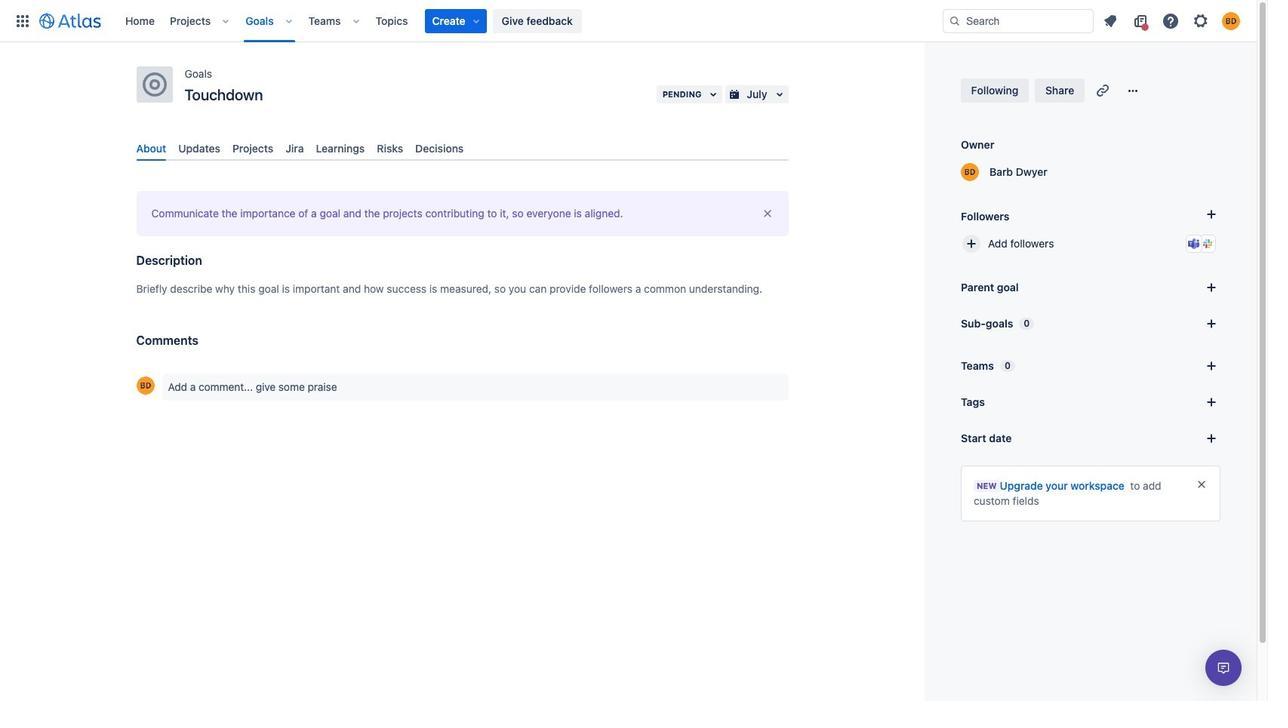 Task type: vqa. For each thing, say whether or not it's contained in the screenshot.
group
no



Task type: locate. For each thing, give the bounding box(es) containing it.
add a follower image
[[1202, 205, 1220, 223]]

None search field
[[943, 9, 1094, 33]]

goal icon image
[[142, 72, 166, 97]]

help image
[[1162, 12, 1180, 30]]

tab list
[[130, 136, 794, 161]]

account image
[[1222, 12, 1240, 30]]

settings image
[[1192, 12, 1210, 30]]

slack logo showing nan channels are connected to this goal image
[[1202, 238, 1214, 250]]

notifications image
[[1101, 12, 1119, 30]]

banner
[[0, 0, 1257, 42]]

open intercom messenger image
[[1214, 659, 1233, 677]]



Task type: describe. For each thing, give the bounding box(es) containing it.
add follower image
[[962, 235, 980, 253]]

Search field
[[943, 9, 1094, 33]]

more icon image
[[1124, 82, 1142, 100]]

msteams logo showing  channels are connected to this goal image
[[1188, 238, 1200, 250]]

search image
[[949, 15, 961, 27]]

close banner image
[[761, 208, 773, 220]]

close banner image
[[1196, 479, 1208, 491]]

switch to... image
[[14, 12, 32, 30]]

top element
[[9, 0, 943, 42]]



